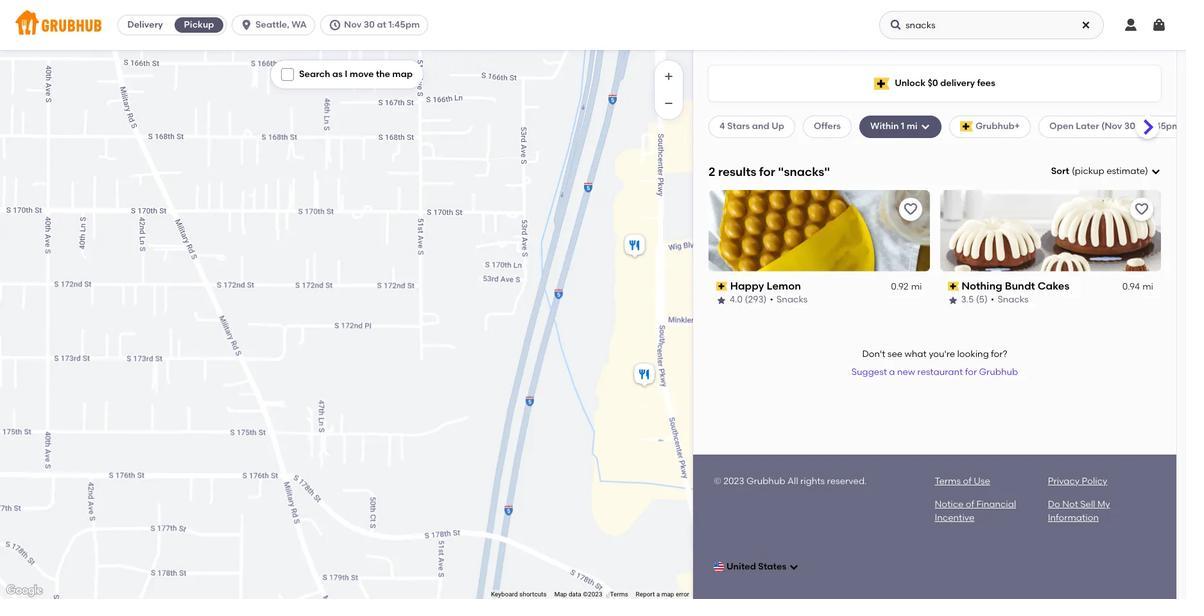 Task type: vqa. For each thing, say whether or not it's contained in the screenshot.
"Help" link
no



Task type: describe. For each thing, give the bounding box(es) containing it.
(293)
[[745, 294, 767, 305]]

bundt
[[1005, 280, 1036, 292]]

report a map error link
[[636, 591, 690, 598]]

reserved.
[[827, 476, 867, 487]]

• for nothing
[[991, 294, 995, 305]]

0.94 mi
[[1123, 281, 1154, 292]]

map
[[555, 591, 567, 598]]

unlock
[[895, 78, 926, 89]]

mi right 1
[[907, 121, 918, 132]]

map data ©2023
[[555, 591, 603, 598]]

later
[[1076, 121, 1100, 132]]

restaurant
[[918, 367, 963, 378]]

1 vertical spatial grubhub
[[747, 476, 786, 487]]

seattle, wa
[[256, 19, 307, 30]]

terms of use
[[935, 476, 991, 487]]

• snacks for bundt
[[991, 294, 1029, 305]]

svg image inside field
[[1151, 166, 1162, 177]]

all
[[788, 476, 799, 487]]

30 inside "button"
[[364, 19, 375, 30]]

keyboard shortcuts button
[[491, 590, 547, 599]]

2023
[[724, 476, 745, 487]]

open later (nov 30 at 1:45pm)
[[1050, 121, 1184, 132]]

united states button
[[714, 555, 800, 579]]

3.5
[[962, 294, 974, 305]]

terms of use link
[[935, 476, 991, 487]]

1
[[901, 121, 905, 132]]

pickup
[[184, 19, 214, 30]]

save this restaurant button for nothing bundt cakes
[[1131, 198, 1154, 221]]

report
[[636, 591, 655, 598]]

grubhub plus flag logo image for grubhub+
[[960, 122, 973, 132]]

seattle,
[[256, 19, 290, 30]]

pickup
[[1075, 166, 1105, 177]]

svg image inside seattle, wa button
[[240, 19, 253, 31]]

united states
[[727, 561, 787, 572]]

1 horizontal spatial at
[[1138, 121, 1148, 132]]

nothing bundt cakes
[[962, 280, 1070, 292]]

estimate
[[1107, 166, 1146, 177]]

and
[[752, 121, 770, 132]]

up
[[772, 121, 785, 132]]

© 2023 grubhub all rights reserved.
[[714, 476, 867, 487]]

the
[[376, 69, 390, 80]]

for inside button
[[966, 367, 977, 378]]

svg image inside nov 30 at 1:45pm "button"
[[329, 19, 342, 31]]

policy
[[1082, 476, 1108, 487]]

a for suggest
[[890, 367, 895, 378]]

nov
[[344, 19, 362, 30]]

nothing bundt cakes logo image
[[940, 190, 1162, 271]]

map region
[[0, 0, 694, 599]]

happy lemon
[[731, 280, 801, 292]]

open
[[1050, 121, 1074, 132]]

save this restaurant button for happy lemon
[[899, 198, 922, 221]]

shortcuts
[[520, 591, 547, 598]]

• for happy
[[770, 294, 774, 305]]

mi for nothing bundt cakes
[[1143, 281, 1154, 292]]

0.92
[[891, 281, 909, 292]]

move
[[350, 69, 374, 80]]

subscription pass image for nothing bundt cakes
[[948, 282, 959, 291]]

notice of financial incentive link
[[935, 499, 1017, 523]]

©
[[714, 476, 722, 487]]

do not sell my information
[[1048, 499, 1111, 523]]

don't see what you're looking for?
[[863, 349, 1008, 360]]

results
[[719, 164, 757, 179]]

2
[[709, 164, 716, 179]]

error
[[676, 591, 690, 598]]

within 1 mi
[[871, 121, 918, 132]]

4 stars and up
[[720, 121, 785, 132]]

0.94
[[1123, 281, 1141, 292]]

fees
[[978, 78, 996, 89]]

1 horizontal spatial 30
[[1125, 121, 1136, 132]]

mi for happy lemon
[[912, 281, 922, 292]]

do
[[1048, 499, 1061, 510]]

nov 30 at 1:45pm button
[[320, 15, 433, 35]]

my
[[1098, 499, 1111, 510]]

)
[[1146, 166, 1149, 177]]

delivery button
[[118, 15, 172, 35]]

information
[[1048, 512, 1099, 523]]

snacks for lemon
[[777, 294, 808, 305]]

suggest
[[852, 367, 887, 378]]

don't
[[863, 349, 886, 360]]

see
[[888, 349, 903, 360]]

star icon image for happy lemon
[[717, 295, 727, 305]]

(nov
[[1102, 121, 1123, 132]]

privacy
[[1048, 476, 1080, 487]]

subscription pass image for happy lemon
[[717, 282, 728, 291]]

not
[[1063, 499, 1079, 510]]



Task type: locate. For each thing, give the bounding box(es) containing it.
30
[[364, 19, 375, 30], [1125, 121, 1136, 132]]

at inside "button"
[[377, 19, 387, 30]]

0 vertical spatial 30
[[364, 19, 375, 30]]

save this restaurant image for nothing bundt cakes
[[1135, 201, 1150, 217]]

nothing bundt cakes image
[[632, 361, 658, 389]]

incentive
[[935, 512, 975, 523]]

save this restaurant image for happy lemon
[[903, 201, 919, 217]]

of for terms
[[963, 476, 972, 487]]

subscription pass image left nothing
[[948, 282, 959, 291]]

1 vertical spatial map
[[662, 591, 675, 598]]

• snacks down nothing bundt cakes
[[991, 294, 1029, 305]]

4.0
[[730, 294, 743, 305]]

new
[[898, 367, 916, 378]]

"snacks"
[[778, 164, 831, 179]]

1 save this restaurant button from the left
[[899, 198, 922, 221]]

at left 1:45pm
[[377, 19, 387, 30]]

2 save this restaurant image from the left
[[1135, 201, 1150, 217]]

map left error
[[662, 591, 675, 598]]

0 horizontal spatial for
[[760, 164, 776, 179]]

pickup button
[[172, 15, 226, 35]]

save this restaurant image
[[903, 201, 919, 217], [1135, 201, 1150, 217]]

what
[[905, 349, 927, 360]]

1 vertical spatial for
[[966, 367, 977, 378]]

• down happy lemon
[[770, 294, 774, 305]]

0 vertical spatial of
[[963, 476, 972, 487]]

happy lemon logo image
[[709, 190, 930, 271]]

stars
[[728, 121, 750, 132]]

0 horizontal spatial grubhub
[[747, 476, 786, 487]]

1 star icon image from the left
[[717, 295, 727, 305]]

• snacks for lemon
[[770, 294, 808, 305]]

search as i move the map
[[299, 69, 413, 80]]

privacy policy link
[[1048, 476, 1108, 487]]

0 horizontal spatial save this restaurant image
[[903, 201, 919, 217]]

0.92 mi
[[891, 281, 922, 292]]

terms for terms link
[[610, 591, 628, 598]]

1 horizontal spatial for
[[966, 367, 977, 378]]

keyboard
[[491, 591, 518, 598]]

none field containing sort
[[1052, 165, 1162, 178]]

star icon image left 4.0
[[717, 295, 727, 305]]

states
[[759, 561, 787, 572]]

grubhub down for?
[[980, 367, 1019, 378]]

grubhub+
[[976, 121, 1020, 132]]

mi
[[907, 121, 918, 132], [912, 281, 922, 292], [1143, 281, 1154, 292]]

terms for terms of use
[[935, 476, 961, 487]]

1 subscription pass image from the left
[[717, 282, 728, 291]]

1:45pm)
[[1150, 121, 1184, 132]]

1 horizontal spatial star icon image
[[948, 295, 958, 305]]

you're
[[929, 349, 956, 360]]

a left new
[[890, 367, 895, 378]]

1 save this restaurant image from the left
[[903, 201, 919, 217]]

1:45pm
[[389, 19, 420, 30]]

0 vertical spatial map
[[393, 69, 413, 80]]

0 horizontal spatial • snacks
[[770, 294, 808, 305]]

4.0 (293)
[[730, 294, 767, 305]]

terms left report
[[610, 591, 628, 598]]

(5)
[[977, 294, 988, 305]]

snacks down nothing bundt cakes
[[998, 294, 1029, 305]]

sort
[[1052, 166, 1070, 177]]

• right (5)
[[991, 294, 995, 305]]

0 vertical spatial at
[[377, 19, 387, 30]]

0 horizontal spatial map
[[393, 69, 413, 80]]

0 horizontal spatial grubhub plus flag logo image
[[875, 77, 890, 90]]

privacy policy
[[1048, 476, 1108, 487]]

language select image
[[714, 562, 724, 572]]

1 horizontal spatial terms
[[935, 476, 961, 487]]

30 right (nov in the top right of the page
[[1125, 121, 1136, 132]]

happy
[[731, 280, 764, 292]]

0 vertical spatial terms
[[935, 476, 961, 487]]

0 horizontal spatial star icon image
[[717, 295, 727, 305]]

svg image inside united states button
[[789, 562, 800, 572]]

snacks
[[777, 294, 808, 305], [998, 294, 1029, 305]]

0 horizontal spatial subscription pass image
[[717, 282, 728, 291]]

happy lemon image
[[622, 232, 648, 260]]

subscription pass image
[[717, 282, 728, 291], [948, 282, 959, 291]]

report a map error
[[636, 591, 690, 598]]

offers
[[814, 121, 841, 132]]

nov 30 at 1:45pm
[[344, 19, 420, 30]]

a
[[890, 367, 895, 378], [657, 591, 660, 598]]

0 horizontal spatial save this restaurant button
[[899, 198, 922, 221]]

notice of financial incentive
[[935, 499, 1017, 523]]

star icon image
[[717, 295, 727, 305], [948, 295, 958, 305]]

©2023
[[583, 591, 603, 598]]

0 horizontal spatial 30
[[364, 19, 375, 30]]

1 horizontal spatial •
[[991, 294, 995, 305]]

google image
[[3, 582, 46, 599]]

1 horizontal spatial map
[[662, 591, 675, 598]]

$0
[[928, 78, 939, 89]]

0 horizontal spatial snacks
[[777, 294, 808, 305]]

grubhub plus flag logo image left unlock
[[875, 77, 890, 90]]

2 save this restaurant button from the left
[[1131, 198, 1154, 221]]

a right report
[[657, 591, 660, 598]]

30 right nov
[[364, 19, 375, 30]]

2 • from the left
[[991, 294, 995, 305]]

for right results
[[760, 164, 776, 179]]

0 horizontal spatial a
[[657, 591, 660, 598]]

as
[[332, 69, 343, 80]]

2 • snacks from the left
[[991, 294, 1029, 305]]

grubhub plus flag logo image left grubhub+
[[960, 122, 973, 132]]

svg image
[[1152, 17, 1167, 33], [240, 19, 253, 31], [329, 19, 342, 31], [890, 19, 903, 31]]

4
[[720, 121, 725, 132]]

do not sell my information link
[[1048, 499, 1111, 523]]

of
[[963, 476, 972, 487], [966, 499, 975, 510]]

minus icon image
[[663, 97, 676, 110]]

of up incentive
[[966, 499, 975, 510]]

seattle, wa button
[[232, 15, 320, 35]]

nothing
[[962, 280, 1003, 292]]

united
[[727, 561, 756, 572]]

star icon image for nothing bundt cakes
[[948, 295, 958, 305]]

1 vertical spatial at
[[1138, 121, 1148, 132]]

1 horizontal spatial save this restaurant image
[[1135, 201, 1150, 217]]

sell
[[1081, 499, 1096, 510]]

1 vertical spatial terms
[[610, 591, 628, 598]]

0 vertical spatial a
[[890, 367, 895, 378]]

i
[[345, 69, 348, 80]]

(
[[1072, 166, 1075, 177]]

0 horizontal spatial •
[[770, 294, 774, 305]]

grubhub left all
[[747, 476, 786, 487]]

2 results for "snacks"
[[709, 164, 831, 179]]

suggest a new restaurant for grubhub
[[852, 367, 1019, 378]]

financial
[[977, 499, 1017, 510]]

for
[[760, 164, 776, 179], [966, 367, 977, 378]]

save this restaurant button
[[899, 198, 922, 221], [1131, 198, 1154, 221]]

use
[[974, 476, 991, 487]]

1 snacks from the left
[[777, 294, 808, 305]]

0 vertical spatial grubhub plus flag logo image
[[875, 77, 890, 90]]

3.5 (5)
[[962, 294, 988, 305]]

of inside notice of financial incentive
[[966, 499, 975, 510]]

1 • from the left
[[770, 294, 774, 305]]

1 horizontal spatial • snacks
[[991, 294, 1029, 305]]

mi right 0.92
[[912, 281, 922, 292]]

grubhub
[[980, 367, 1019, 378], [747, 476, 786, 487]]

1 horizontal spatial grubhub
[[980, 367, 1019, 378]]

1 horizontal spatial a
[[890, 367, 895, 378]]

terms
[[935, 476, 961, 487], [610, 591, 628, 598]]

terms link
[[610, 591, 628, 598]]

data
[[569, 591, 582, 598]]

search
[[299, 69, 330, 80]]

0 vertical spatial grubhub
[[980, 367, 1019, 378]]

main navigation navigation
[[0, 0, 1187, 50]]

map right the
[[393, 69, 413, 80]]

cakes
[[1038, 280, 1070, 292]]

for?
[[991, 349, 1008, 360]]

snacks for bundt
[[998, 294, 1029, 305]]

subscription pass image left the happy
[[717, 282, 728, 291]]

lemon
[[767, 280, 801, 292]]

2 star icon image from the left
[[948, 295, 958, 305]]

star icon image left 3.5
[[948, 295, 958, 305]]

suggest a new restaurant for grubhub button
[[846, 361, 1024, 384]]

snacks down lemon
[[777, 294, 808, 305]]

grubhub inside button
[[980, 367, 1019, 378]]

1 horizontal spatial subscription pass image
[[948, 282, 959, 291]]

of left use
[[963, 476, 972, 487]]

0 vertical spatial for
[[760, 164, 776, 179]]

mi right '0.94'
[[1143, 281, 1154, 292]]

for down looking
[[966, 367, 977, 378]]

terms up notice
[[935, 476, 961, 487]]

wa
[[292, 19, 307, 30]]

grubhub plus flag logo image
[[875, 77, 890, 90], [960, 122, 973, 132]]

plus icon image
[[663, 70, 676, 83]]

of for notice
[[966, 499, 975, 510]]

looking
[[958, 349, 989, 360]]

Search for food, convenience, alcohol... search field
[[880, 11, 1104, 39]]

map
[[393, 69, 413, 80], [662, 591, 675, 598]]

1 horizontal spatial save this restaurant button
[[1131, 198, 1154, 221]]

at left 1:45pm)
[[1138, 121, 1148, 132]]

a inside button
[[890, 367, 895, 378]]

0 horizontal spatial terms
[[610, 591, 628, 598]]

1 horizontal spatial grubhub plus flag logo image
[[960, 122, 973, 132]]

grubhub plus flag logo image for unlock $0 delivery fees
[[875, 77, 890, 90]]

delivery
[[127, 19, 163, 30]]

2 snacks from the left
[[998, 294, 1029, 305]]

1 horizontal spatial snacks
[[998, 294, 1029, 305]]

1 vertical spatial grubhub plus flag logo image
[[960, 122, 973, 132]]

svg image
[[1124, 17, 1139, 33], [1081, 20, 1092, 30], [921, 122, 931, 132], [1151, 166, 1162, 177], [789, 562, 800, 572]]

1 vertical spatial a
[[657, 591, 660, 598]]

2 subscription pass image from the left
[[948, 282, 959, 291]]

•
[[770, 294, 774, 305], [991, 294, 995, 305]]

• snacks down lemon
[[770, 294, 808, 305]]

1 • snacks from the left
[[770, 294, 808, 305]]

None field
[[1052, 165, 1162, 178]]

delivery
[[941, 78, 975, 89]]

a for report
[[657, 591, 660, 598]]

1 vertical spatial 30
[[1125, 121, 1136, 132]]

rights
[[801, 476, 825, 487]]

keyboard shortcuts
[[491, 591, 547, 598]]

1 vertical spatial of
[[966, 499, 975, 510]]

0 horizontal spatial at
[[377, 19, 387, 30]]



